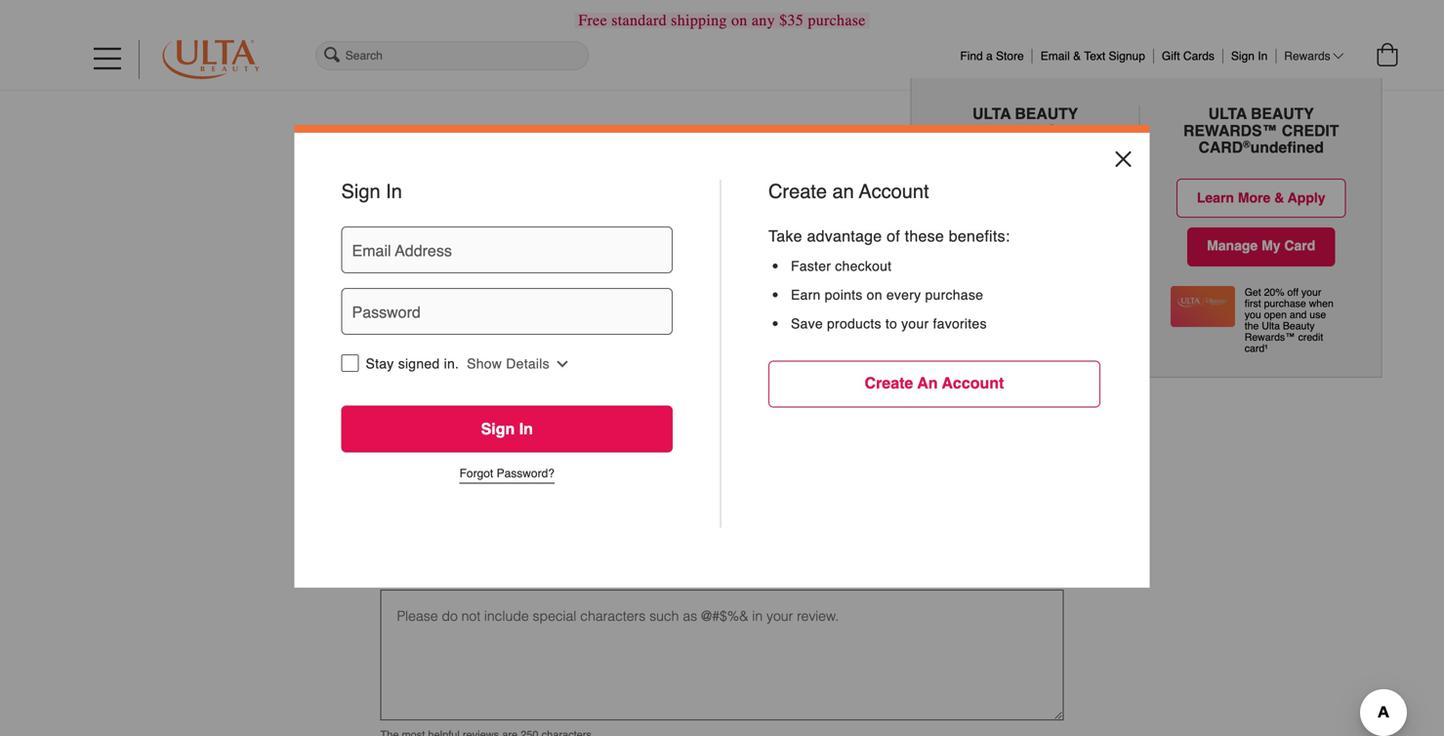 Task type: describe. For each thing, give the bounding box(es) containing it.
create for create an account link
[[865, 374, 913, 392]]

you
[[1245, 309, 1261, 321]]

sign in for sign in link
[[1231, 49, 1268, 63]]

0 horizontal spatial on
[[731, 11, 748, 29]]

manage my card
[[1207, 238, 1316, 254]]

close image
[[1116, 152, 1131, 167]]

sign in button
[[341, 406, 673, 452]]

gift cards
[[1162, 49, 1215, 63]]

create an account link
[[945, 277, 1106, 316]]

account for create an account link
[[1032, 287, 1086, 303]]

cart - 0 items - shows more content image
[[1378, 43, 1398, 66]]

forgot password?
[[459, 467, 555, 480]]

email for email & text signup
[[1041, 49, 1070, 63]]

learn more & apply link
[[1176, 179, 1346, 218]]

apply
[[1288, 190, 1326, 206]]

email & text signup
[[1041, 49, 1145, 63]]

find
[[960, 49, 983, 63]]

your rating
[[380, 387, 472, 401]]

the
[[1245, 320, 1259, 332]]

signup
[[1109, 49, 1145, 63]]

ulta for ulta beauty rewards™ program
[[973, 105, 1011, 123]]

gift cards link
[[1162, 44, 1215, 63]]

password
[[352, 303, 421, 321]]

favorites
[[933, 316, 987, 332]]

card
[[1284, 238, 1316, 254]]

store
[[996, 49, 1024, 63]]

undefined
[[1250, 139, 1324, 156]]

card¹
[[1245, 343, 1268, 355]]

checkout
[[835, 258, 892, 274]]

rewards™ for program
[[978, 122, 1072, 139]]

an
[[1010, 287, 1028, 303]]

in.
[[444, 356, 459, 371]]

gift
[[1162, 49, 1180, 63]]

products
[[827, 316, 881, 332]]

earn
[[791, 287, 821, 303]]

credit
[[1298, 332, 1323, 343]]

card
[[1199, 139, 1243, 156]]

learn
[[1197, 190, 1234, 206]]

off
[[1288, 287, 1299, 298]]

purchase inside please sign in to save items for later dialog box is open dialog
[[925, 287, 983, 303]]

address
[[395, 242, 452, 260]]

show details
[[467, 356, 550, 371]]

any
[[752, 11, 775, 29]]

program
[[945, 139, 1025, 156]]

email address
[[352, 242, 452, 260]]

benefits:
[[949, 227, 1010, 245]]

your for to
[[901, 316, 929, 332]]

save
[[791, 316, 823, 332]]

free standard shipping on any $35 purchase link
[[575, 11, 870, 29]]

get
[[1245, 287, 1261, 298]]

faster checkout
[[791, 258, 892, 274]]

Comments text field
[[380, 590, 1064, 721]]

points
[[825, 287, 863, 303]]

review headline
[[380, 463, 486, 479]]

show details button
[[459, 353, 571, 374]]

sign in for sign in 'button'
[[481, 420, 533, 438]]

1 vertical spatial sign in
[[341, 180, 402, 203]]

advantage
[[807, 227, 882, 245]]

in for sign in link
[[1258, 49, 1268, 63]]

cards
[[1183, 49, 1215, 63]]

close image
[[1116, 152, 1131, 167]]

save products to your favorites
[[791, 316, 987, 332]]

in for sign in 'button'
[[519, 420, 533, 438]]

create an account button
[[768, 361, 1100, 409]]

rewards button
[[1284, 49, 1344, 63]]

signed
[[398, 356, 440, 371]]

your for off
[[1302, 287, 1322, 298]]

stay signed in.
[[366, 356, 459, 371]]

details
[[506, 356, 550, 371]]

on inside please sign in to save items for later dialog box is open dialog
[[867, 287, 882, 303]]

0 horizontal spatial sign
[[341, 180, 380, 203]]

manage
[[1207, 238, 1258, 254]]

take
[[768, 227, 802, 245]]

more
[[1238, 190, 1271, 206]]

Review Headline text field
[[380, 483, 1064, 537]]

account for create an account link
[[942, 374, 1004, 392]]



Task type: locate. For each thing, give the bounding box(es) containing it.
1 horizontal spatial purchase
[[925, 287, 983, 303]]

open
[[1264, 309, 1287, 321]]

0 vertical spatial account
[[859, 180, 929, 203]]

account right an
[[1032, 287, 1086, 303]]

1 horizontal spatial your
[[1302, 287, 1322, 298]]

create
[[768, 180, 827, 203], [964, 287, 1007, 303], [865, 374, 913, 392]]

1 vertical spatial your
[[901, 316, 929, 332]]

show
[[467, 356, 502, 371]]

create up take at the right
[[768, 180, 827, 203]]

email left address
[[352, 242, 391, 260]]

0 horizontal spatial create
[[768, 180, 827, 203]]

ulta inside ulta beauty rewards™ program
[[973, 105, 1011, 123]]

beauty inside ulta beauty rewards™ credit card
[[1251, 105, 1314, 123]]

0 vertical spatial in
[[1258, 49, 1268, 63]]

& left text
[[1073, 49, 1081, 63]]

2 vertical spatial create
[[865, 374, 913, 392]]

2 vertical spatial in
[[519, 420, 533, 438]]

2 ulta from the left
[[1208, 105, 1247, 123]]

create an account inside 'button'
[[865, 374, 1004, 392]]

0 horizontal spatial an
[[832, 180, 854, 203]]

sign in right cards
[[1231, 49, 1268, 63]]

1 vertical spatial &
[[1274, 190, 1284, 206]]

stay
[[366, 356, 394, 371]]

2 horizontal spatial in
[[1258, 49, 1268, 63]]

1 horizontal spatial in
[[519, 420, 533, 438]]

your right to
[[901, 316, 929, 332]]

password?
[[497, 467, 555, 480]]

an up advantage
[[832, 180, 854, 203]]

$35
[[779, 11, 804, 29]]

find a store
[[960, 49, 1024, 63]]

0 horizontal spatial purchase
[[808, 11, 866, 29]]

to
[[886, 316, 897, 332]]

1 vertical spatial create
[[964, 287, 1007, 303]]

in up the email address
[[386, 180, 402, 203]]

an down favorites
[[917, 374, 938, 392]]

email for email address
[[352, 242, 391, 260]]

earn points on every purchase
[[791, 287, 983, 303]]

rewards™
[[978, 122, 1072, 139], [1184, 122, 1278, 139]]

my
[[1262, 238, 1281, 254]]

2 vertical spatial sign
[[481, 420, 515, 438]]

free
[[578, 11, 607, 29]]

0 horizontal spatial sign in
[[341, 180, 402, 203]]

ulta
[[973, 105, 1011, 123], [1208, 105, 1247, 123]]

a
[[986, 49, 993, 63]]

1 horizontal spatial on
[[867, 287, 882, 303]]

1 ulta from the left
[[973, 105, 1011, 123]]

ulta beauty logo image
[[162, 40, 260, 79], [163, 40, 259, 79]]

2 horizontal spatial purchase
[[1264, 298, 1306, 310]]

1 rewards™ from the left
[[978, 122, 1072, 139]]

account
[[859, 180, 929, 203], [1032, 287, 1086, 303], [942, 374, 1004, 392]]

option group
[[380, 407, 522, 438]]

beauty
[[1283, 320, 1315, 332]]

credit
[[1282, 122, 1339, 139]]

1 beauty from the left
[[1015, 105, 1078, 123]]

1 vertical spatial chevron down image
[[556, 358, 569, 370]]

on
[[731, 11, 748, 29], [867, 287, 882, 303]]

in inside 'button'
[[519, 420, 533, 438]]

sign inside 'button'
[[481, 420, 515, 438]]

your inside get 20% off your first purchase when you open and use the ulta beauty rewards™ credit card¹
[[1302, 287, 1322, 298]]

forgot
[[459, 467, 493, 480]]

1 horizontal spatial sign
[[481, 420, 515, 438]]

when
[[1309, 298, 1334, 310]]

email & text signup link
[[1041, 44, 1145, 63]]

beauty up ® undefined
[[1251, 105, 1314, 123]]

2 horizontal spatial create
[[964, 287, 1007, 303]]

chevron down image
[[1334, 50, 1344, 62], [556, 358, 569, 370]]

® undefined
[[1243, 139, 1324, 156]]

0 horizontal spatial account
[[859, 180, 929, 203]]

beauty for program
[[1015, 105, 1078, 123]]

1 horizontal spatial sign in
[[481, 420, 533, 438]]

ulta for ulta beauty rewards™ credit card
[[1208, 105, 1247, 123]]

ulta
[[1262, 320, 1280, 332]]

0 horizontal spatial your
[[901, 316, 929, 332]]

0 vertical spatial &
[[1073, 49, 1081, 63]]

0 horizontal spatial email
[[352, 242, 391, 260]]

2 horizontal spatial sign in
[[1231, 49, 1268, 63]]

rewards™ for credit
[[1184, 122, 1278, 139]]

chevron down image inside rewards dropdown button
[[1334, 50, 1344, 62]]

chevron down image right details
[[556, 358, 569, 370]]

text
[[1084, 49, 1106, 63]]

get 20% off your first purchase when you open and use the ulta beauty rewards™ credit card¹
[[1245, 287, 1334, 355]]

0 vertical spatial email
[[1041, 49, 1070, 63]]

1 horizontal spatial &
[[1274, 190, 1284, 206]]

email left text
[[1041, 49, 1070, 63]]

1 horizontal spatial beauty
[[1251, 105, 1314, 123]]

your
[[380, 387, 418, 401]]

chevron down image for rewards
[[1334, 50, 1344, 62]]

0 vertical spatial create an account
[[768, 180, 929, 203]]

1 horizontal spatial create
[[865, 374, 913, 392]]

chevron down image right "rewards"
[[1334, 50, 1344, 62]]

create an account
[[768, 180, 929, 203], [865, 374, 1004, 392]]

& right more
[[1274, 190, 1284, 206]]

chevron down image inside show details button
[[556, 358, 569, 370]]

sign up forgot password?
[[481, 420, 515, 438]]

rewards™ inside ulta beauty rewards™ program
[[978, 122, 1072, 139]]

chevron down image for show details
[[556, 358, 569, 370]]

1 horizontal spatial email
[[1041, 49, 1070, 63]]

ulta up card at the top of page
[[1208, 105, 1247, 123]]

sign up the email address
[[341, 180, 380, 203]]

your
[[1302, 287, 1322, 298], [901, 316, 929, 332]]

ulta up program in the right top of the page
[[973, 105, 1011, 123]]

standard
[[612, 11, 667, 29]]

faster
[[791, 258, 831, 274]]

review
[[380, 463, 426, 479]]

sign for sign in link
[[1231, 49, 1255, 63]]

sign in link
[[1231, 44, 1268, 63]]

None search field
[[312, 38, 592, 73]]

every
[[887, 287, 921, 303]]

email inside please sign in to save items for later dialog box is open dialog
[[352, 242, 391, 260]]

purchase inside get 20% off your first purchase when you open and use the ulta beauty rewards™ credit card¹
[[1264, 298, 1306, 310]]

1 horizontal spatial account
[[942, 374, 1004, 392]]

account down favorites
[[942, 374, 1004, 392]]

0 vertical spatial sign
[[1231, 49, 1255, 63]]

1 horizontal spatial ulta
[[1208, 105, 1247, 123]]

®
[[1243, 139, 1250, 150]]

1 horizontal spatial rewards™
[[1184, 122, 1278, 139]]

your right off
[[1302, 287, 1322, 298]]

sign in up the email address
[[341, 180, 402, 203]]

ulta beauty rewards™ credit card
[[1184, 105, 1339, 156]]

headline
[[430, 463, 486, 479]]

these
[[905, 227, 944, 245]]

ulta inside ulta beauty rewards™ credit card
[[1208, 105, 1247, 123]]

create an account link
[[769, 362, 1099, 409]]

sign for sign in 'button'
[[481, 420, 515, 438]]

purchase
[[808, 11, 866, 29], [925, 287, 983, 303], [1264, 298, 1306, 310]]

create for create an account link
[[964, 287, 1007, 303]]

in left "rewards"
[[1258, 49, 1268, 63]]

create an account
[[964, 287, 1086, 303]]

first
[[1245, 298, 1261, 310]]

use
[[1310, 309, 1326, 321]]

find a store link
[[960, 44, 1024, 63]]

account up of
[[859, 180, 929, 203]]

an
[[832, 180, 854, 203], [917, 374, 938, 392]]

sign
[[1231, 49, 1255, 63], [341, 180, 380, 203], [481, 420, 515, 438]]

account inside 'button'
[[942, 374, 1004, 392]]

rewards™
[[1245, 332, 1295, 343]]

&
[[1073, 49, 1081, 63], [1274, 190, 1284, 206]]

2 vertical spatial account
[[942, 374, 1004, 392]]

rewards
[[1284, 49, 1331, 63]]

sign in up forgot password?
[[481, 420, 533, 438]]

create left an
[[964, 287, 1007, 303]]

an inside 'button'
[[917, 374, 938, 392]]

create an account down favorites
[[865, 374, 1004, 392]]

2 horizontal spatial account
[[1032, 287, 1086, 303]]

on left every
[[867, 287, 882, 303]]

2 beauty from the left
[[1251, 105, 1314, 123]]

1 vertical spatial email
[[352, 242, 391, 260]]

1 vertical spatial create an account
[[865, 374, 1004, 392]]

1 vertical spatial account
[[1032, 287, 1086, 303]]

0 vertical spatial an
[[832, 180, 854, 203]]

learn more & apply
[[1197, 190, 1326, 206]]

0 vertical spatial sign in
[[1231, 49, 1268, 63]]

rewards™ inside ulta beauty rewards™ credit card
[[1184, 122, 1278, 139]]

0 vertical spatial create
[[768, 180, 827, 203]]

take advantage of these benefits:
[[768, 227, 1010, 245]]

1 vertical spatial sign
[[341, 180, 380, 203]]

your inside please sign in to save items for later dialog box is open dialog
[[901, 316, 929, 332]]

1 horizontal spatial chevron down image
[[1334, 50, 1344, 62]]

email
[[1041, 49, 1070, 63], [352, 242, 391, 260]]

shipping
[[671, 11, 727, 29]]

of
[[887, 227, 900, 245]]

sign right cards
[[1231, 49, 1255, 63]]

create inside 'button'
[[865, 374, 913, 392]]

rating
[[422, 387, 472, 401]]

sign in inside 'button'
[[481, 420, 533, 438]]

0 horizontal spatial &
[[1073, 49, 1081, 63]]

0 vertical spatial on
[[731, 11, 748, 29]]

ulta beauty rewards™ program
[[945, 105, 1078, 156]]

and
[[1290, 309, 1307, 321]]

Password password field
[[352, 293, 660, 321]]

create an account up advantage
[[768, 180, 929, 203]]

1 vertical spatial in
[[386, 180, 402, 203]]

beauty
[[1015, 105, 1078, 123], [1251, 105, 1314, 123]]

sign in
[[1231, 49, 1268, 63], [341, 180, 402, 203], [481, 420, 533, 438]]

beauty inside ulta beauty rewards™ program
[[1015, 105, 1078, 123]]

0 horizontal spatial ulta
[[973, 105, 1011, 123]]

2 rewards™ from the left
[[1184, 122, 1278, 139]]

in
[[1258, 49, 1268, 63], [386, 180, 402, 203], [519, 420, 533, 438]]

20%
[[1264, 287, 1285, 298]]

2 vertical spatial sign in
[[481, 420, 533, 438]]

0 horizontal spatial beauty
[[1015, 105, 1078, 123]]

forgot password? link
[[459, 466, 555, 484]]

Email Address email field
[[352, 232, 660, 259]]

0 horizontal spatial in
[[386, 180, 402, 203]]

please sign in to save items for later dialog box is open dialog
[[294, 125, 1150, 588]]

on left any
[[731, 11, 748, 29]]

0 vertical spatial chevron down image
[[1334, 50, 1344, 62]]

1 vertical spatial on
[[867, 287, 882, 303]]

1 horizontal spatial an
[[917, 374, 938, 392]]

0 vertical spatial your
[[1302, 287, 1322, 298]]

in up password? on the bottom
[[519, 420, 533, 438]]

manage my card link
[[1187, 227, 1335, 267]]

beauty for credit
[[1251, 105, 1314, 123]]

1 vertical spatial an
[[917, 374, 938, 392]]

create down 'save products to your favorites'
[[865, 374, 913, 392]]

0 horizontal spatial rewards™
[[978, 122, 1072, 139]]

beauty down store
[[1015, 105, 1078, 123]]

0 horizontal spatial chevron down image
[[556, 358, 569, 370]]

2 horizontal spatial sign
[[1231, 49, 1255, 63]]



Task type: vqa. For each thing, say whether or not it's contained in the screenshot.
the top withIcon
no



